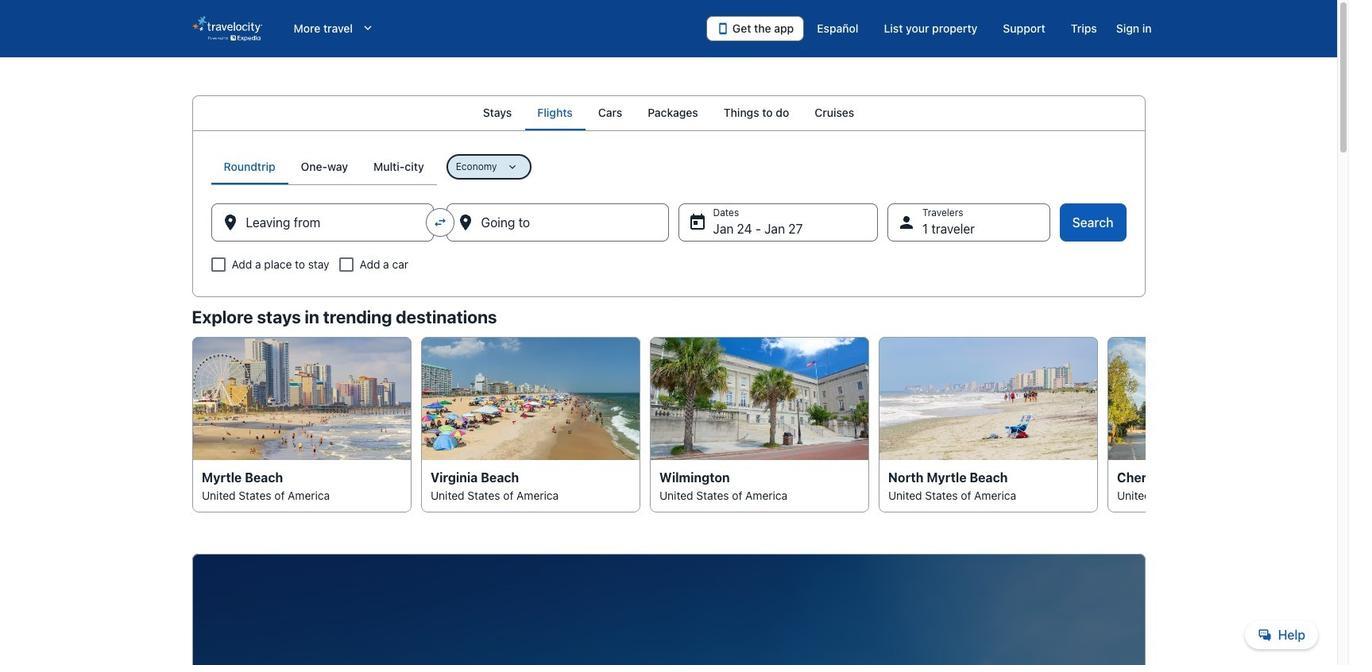 Task type: vqa. For each thing, say whether or not it's contained in the screenshot.
the Wilmington showing an administrative buidling 'image'
yes



Task type: describe. For each thing, give the bounding box(es) containing it.
0 vertical spatial tab list
[[192, 95, 1145, 130]]

myrtle beach showing general coastal views, swimming and a city image
[[192, 337, 411, 460]]

dillsboro image
[[1107, 337, 1327, 460]]

1 vertical spatial tab list
[[211, 149, 437, 184]]

north myrtle beach showing a beach, a coastal town and general coastal views image
[[878, 337, 1098, 460]]

travelocity logo image
[[192, 16, 262, 41]]

virginia beach showing a beach, general coastal views and a coastal town image
[[421, 337, 640, 460]]



Task type: locate. For each thing, give the bounding box(es) containing it.
tab list
[[192, 95, 1145, 130], [211, 149, 437, 184]]

wilmington showing an administrative buidling image
[[650, 337, 869, 460]]

main content
[[0, 95, 1337, 665]]

swap origin and destination values image
[[433, 215, 447, 230]]

show previous card image
[[182, 415, 201, 434]]

show next card image
[[1136, 415, 1155, 434]]

download the app button image
[[717, 22, 729, 35]]



